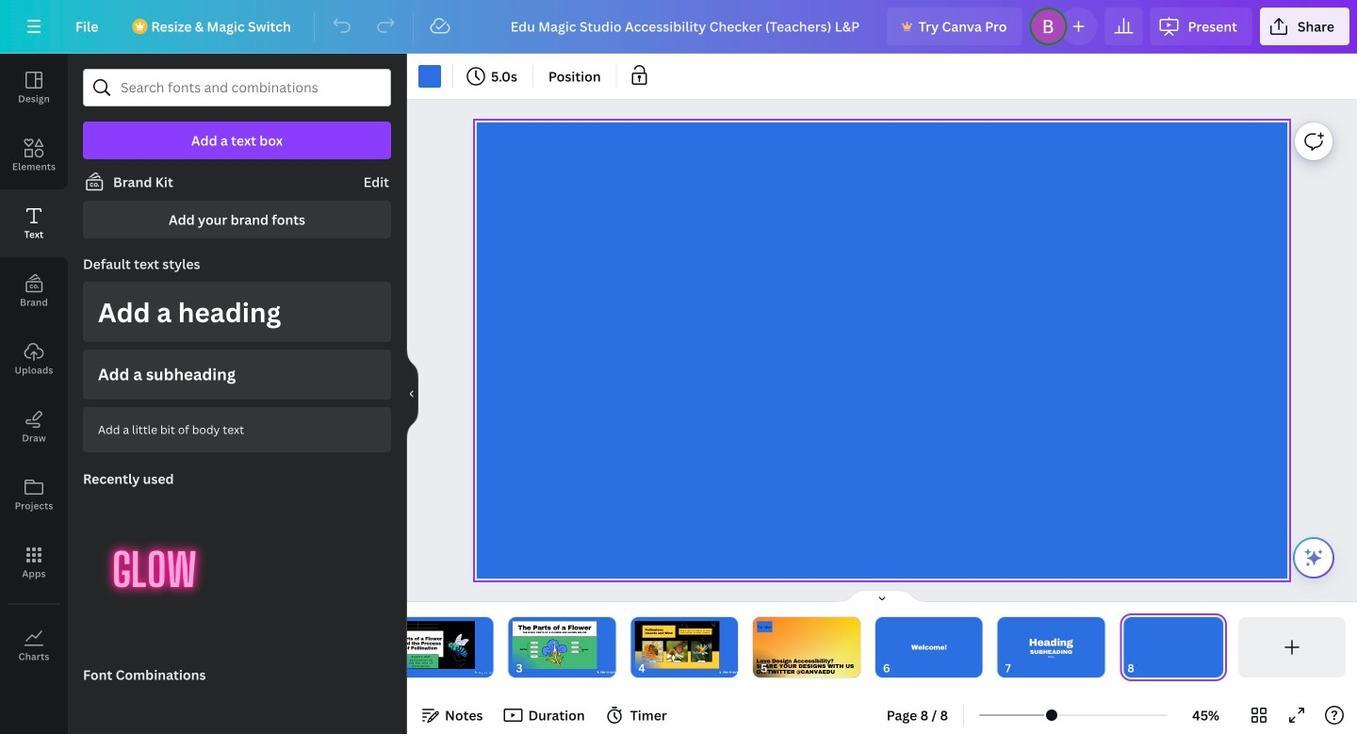 Task type: vqa. For each thing, say whether or not it's contained in the screenshot.
Canva Assistant 'Icon'
yes



Task type: locate. For each thing, give the bounding box(es) containing it.
#2b70e4 image
[[419, 65, 441, 88]]

Design title text field
[[495, 8, 880, 45]]

group
[[207, 682, 230, 705]]

#2b70e4 image
[[419, 65, 441, 88]]

2 horizontal spatial pink rectangle image
[[635, 621, 720, 669]]

Search fonts and combinations search field
[[121, 70, 353, 106]]

side panel tab list
[[0, 54, 68, 680]]

2 pink rectangle image from the left
[[513, 621, 597, 669]]

Page title text field
[[1143, 659, 1150, 678]]

1 horizontal spatial pink rectangle image
[[513, 621, 597, 669]]

0 horizontal spatial pink rectangle image
[[390, 621, 475, 669]]

1 pink rectangle image from the left
[[390, 621, 475, 669]]

pink rectangle image
[[390, 621, 475, 669], [513, 621, 597, 669], [635, 621, 720, 669]]

hide image
[[406, 349, 419, 439]]



Task type: describe. For each thing, give the bounding box(es) containing it.
Zoom button
[[1176, 700, 1237, 731]]

3 pink rectangle image from the left
[[635, 621, 720, 669]]

main menu bar
[[0, 0, 1357, 54]]

page 8 image
[[1120, 617, 1228, 678]]

hide pages image
[[837, 589, 928, 604]]

canva assistant image
[[1303, 547, 1325, 569]]



